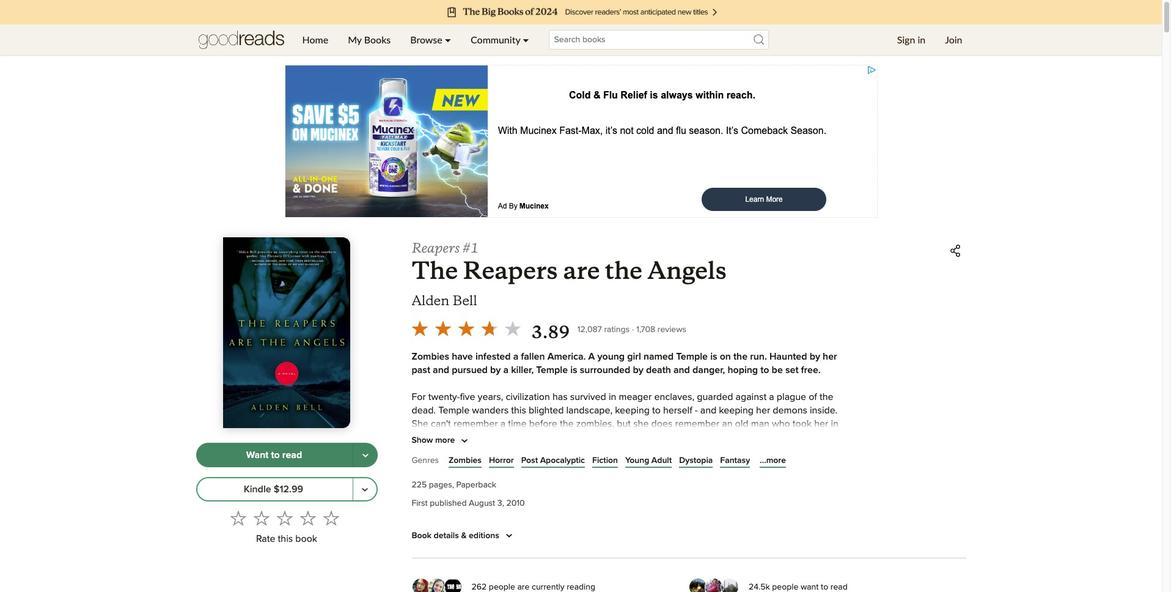 Task type: vqa. For each thing, say whether or not it's contained in the screenshot.
left Freakonomics by Steven D. Levitt image
no



Task type: locate. For each thing, give the bounding box(es) containing it.
show
[[412, 436, 433, 445]]

0 vertical spatial zombies
[[412, 352, 450, 361]]

the inside zombies have infested a fallen america. a young girl named temple is on the run. haunted by her past and pursued by a killer, temple is surrounded by death and danger, hoping to be set free.
[[734, 352, 748, 361]]

in left meager
[[609, 392, 617, 402]]

1,708 reviews
[[637, 325, 687, 334]]

that
[[650, 432, 667, 442]]

12,087
[[578, 325, 602, 334]]

the up fiction
[[605, 445, 618, 455]]

of up home
[[705, 445, 713, 455]]

1 vertical spatial on
[[701, 432, 712, 442]]

she down time
[[519, 432, 534, 442]]

1 vertical spatial this
[[278, 534, 293, 544]]

0 horizontal spatial in
[[609, 392, 617, 402]]

took
[[793, 419, 812, 428]]

1 horizontal spatial in
[[831, 419, 839, 428]]

is
[[711, 352, 718, 361], [571, 365, 578, 375]]

reapers up the bell
[[463, 256, 558, 286]]

zombies,
[[576, 419, 615, 428]]

0 horizontal spatial reapers
[[412, 240, 460, 256]]

0 horizontal spatial by
[[490, 365, 501, 375]]

1 horizontal spatial are
[[563, 256, 600, 286]]

this right rate
[[278, 534, 293, 544]]

by up free.
[[810, 352, 821, 361]]

five
[[460, 392, 475, 402]]

0 vertical spatial in
[[918, 34, 926, 45]]

0 horizontal spatial is
[[571, 365, 578, 375]]

are left currently
[[518, 583, 530, 591]]

against
[[736, 392, 767, 402]]

the down zombies,
[[599, 432, 612, 442]]

1 people from the left
[[489, 583, 515, 591]]

this
[[511, 405, 527, 415], [278, 534, 293, 544]]

she down toward
[[810, 459, 825, 469]]

1 ▾ from the left
[[445, 34, 451, 45]]

on up danger,
[[720, 352, 731, 361]]

set up remnants
[[669, 432, 682, 442]]

None search field
[[539, 30, 779, 50]]

beyond,
[[445, 459, 480, 469]]

to
[[761, 365, 770, 375], [653, 405, 661, 415], [271, 450, 280, 460], [644, 459, 653, 469], [821, 583, 829, 591]]

young
[[598, 352, 625, 361]]

her
[[823, 352, 838, 361], [757, 405, 771, 415], [815, 419, 829, 428], [684, 432, 699, 442]]

the most anticipated books of 2024 image
[[137, 0, 1026, 24]]

1 horizontal spatial this
[[511, 405, 527, 415]]

read up $12.99
[[282, 450, 302, 460]]

▾
[[445, 34, 451, 45], [523, 34, 529, 45]]

2 horizontal spatial in
[[918, 34, 926, 45]]

12,087 ratings
[[578, 325, 630, 334]]

to inside zombies have infested a fallen america. a young girl named temple is on the run. haunted by her past and pursued by a killer, temple is surrounded by death and danger, hoping to be set free.
[[761, 365, 770, 375]]

young adult
[[626, 456, 672, 465]]

currently
[[532, 583, 565, 591]]

temple
[[677, 352, 708, 361], [537, 365, 568, 375], [439, 405, 470, 415], [483, 459, 514, 469]]

1 horizontal spatial remember
[[675, 419, 720, 428]]

people right 262
[[489, 583, 515, 591]]

alden bell link
[[412, 292, 478, 309]]

1 horizontal spatial reapers
[[463, 256, 558, 286]]

read right want
[[831, 583, 848, 591]]

1 vertical spatial read
[[831, 583, 848, 591]]

1 horizontal spatial keeping
[[719, 405, 754, 415]]

0 vertical spatial read
[[282, 450, 302, 460]]

people for 262
[[489, 583, 515, 591]]

set down haunted
[[786, 365, 799, 375]]

in right sign
[[918, 34, 926, 45]]

young adult link
[[626, 454, 672, 467]]

1 vertical spatial of
[[705, 445, 713, 455]]

on up dystopia
[[701, 432, 712, 442]]

and right -
[[701, 405, 717, 415]]

are up '12,087'
[[563, 256, 600, 286]]

fiction
[[593, 456, 618, 465]]

▾ right browse
[[445, 34, 451, 45]]

death
[[646, 365, 671, 375]]

1 horizontal spatial by
[[633, 365, 644, 375]]

does
[[652, 419, 673, 428]]

surrounded
[[580, 365, 631, 375]]

1 vertical spatial she
[[519, 432, 534, 442]]

named
[[644, 352, 674, 361]]

1 vertical spatial are
[[518, 583, 530, 591]]

toward
[[797, 432, 826, 442]]

join link
[[936, 24, 973, 55]]

top genres for this book element
[[412, 453, 967, 472]]

1 horizontal spatial she
[[634, 419, 649, 428]]

a
[[589, 352, 595, 361]]

zombies up past
[[412, 352, 450, 361]]

kindle $12.99
[[244, 484, 303, 494]]

1 vertical spatial set
[[669, 432, 682, 442]]

average rating of 3.89 stars. figure
[[408, 317, 578, 344]]

people left want
[[773, 583, 799, 591]]

a left plague
[[770, 392, 775, 402]]

this up time
[[511, 405, 527, 415]]

home
[[689, 459, 713, 469]]

remember up younger
[[454, 419, 498, 428]]

remnants
[[662, 445, 702, 455]]

zombies inside zombies have infested a fallen america. a young girl named temple is on the run. haunted by her past and pursued by a killer, temple is surrounded by death and danger, hoping to be set free.
[[412, 352, 450, 361]]

post apocalyptic
[[521, 456, 585, 465]]

the
[[605, 256, 643, 286], [734, 352, 748, 361], [820, 392, 834, 402], [560, 419, 574, 428], [431, 432, 444, 442], [599, 432, 612, 442], [605, 445, 618, 455], [767, 445, 781, 455], [753, 459, 767, 469]]

frontier
[[412, 459, 443, 469]]

and up post
[[523, 445, 540, 455]]

she up tragedy
[[634, 419, 649, 428]]

alden
[[412, 292, 450, 309]]

decide
[[540, 459, 569, 469]]

0 horizontal spatial keeping
[[615, 405, 650, 415]]

set
[[786, 365, 799, 375], [669, 432, 682, 442]]

guarded
[[697, 392, 734, 402]]

0 horizontal spatial read
[[282, 450, 302, 460]]

community
[[471, 34, 521, 45]]

is down america.
[[571, 365, 578, 375]]

2 keeping from the left
[[719, 405, 754, 415]]

america.
[[548, 352, 586, 361]]

1 vertical spatial zombies
[[449, 456, 482, 465]]

a left killer,
[[504, 365, 509, 375]]

her right haunted
[[823, 352, 838, 361]]

1 horizontal spatial is
[[711, 352, 718, 361]]

the up ...more
[[767, 445, 781, 455]]

0 vertical spatial are
[[563, 256, 600, 286]]

want to read
[[246, 450, 302, 460]]

1 horizontal spatial on
[[720, 352, 731, 361]]

0 vertical spatial this
[[511, 405, 527, 415]]

tragedy
[[615, 432, 648, 442]]

the up hoping
[[734, 352, 748, 361]]

0 horizontal spatial on
[[701, 432, 712, 442]]

society
[[716, 445, 746, 455]]

▾ for browse ▾
[[445, 34, 451, 45]]

0 horizontal spatial people
[[489, 583, 515, 591]]

is up danger,
[[711, 352, 718, 361]]

2010
[[507, 499, 525, 508]]

12,087 ratings and 1,708 reviews figure
[[578, 322, 687, 336]]

temple down america.
[[537, 365, 568, 375]]

1 horizontal spatial of
[[809, 392, 818, 402]]

pursued
[[452, 365, 488, 375]]

zombies for zombies
[[449, 456, 482, 465]]

in down inside.
[[831, 419, 839, 428]]

2 people from the left
[[773, 583, 799, 591]]

the up 12,087 ratings and 1,708 reviews figure
[[605, 256, 643, 286]]

horror
[[489, 456, 514, 465]]

1 horizontal spatial ▾
[[523, 34, 529, 45]]

book
[[296, 534, 317, 544]]

rate
[[256, 534, 276, 544]]

by down the 'girl'
[[633, 365, 644, 375]]

find
[[735, 459, 751, 469]]

keeping up old
[[719, 405, 754, 415]]

reapers
[[412, 240, 460, 256], [463, 256, 558, 286]]

0 horizontal spatial set
[[669, 432, 682, 442]]

reapers left "#1"
[[412, 240, 460, 256]]

zombies down moving
[[449, 456, 482, 465]]

1 horizontal spatial people
[[773, 583, 799, 591]]

0 vertical spatial on
[[720, 352, 731, 361]]

262
[[472, 583, 487, 591]]

can't
[[431, 419, 451, 428]]

a up brother at left bottom
[[501, 419, 506, 428]]

the up inside.
[[820, 392, 834, 402]]

1 vertical spatial is
[[571, 365, 578, 375]]

sign in link
[[888, 24, 936, 55]]

of up inside.
[[809, 392, 818, 402]]

show more
[[412, 436, 455, 445]]

moving
[[466, 445, 498, 455]]

2 horizontal spatial she
[[810, 459, 825, 469]]

back
[[500, 445, 521, 455]]

kindle
[[244, 484, 271, 494]]

temple down back
[[483, 459, 514, 469]]

0 horizontal spatial ▾
[[445, 34, 451, 45]]

infested
[[476, 352, 511, 361]]

0 horizontal spatial remember
[[454, 419, 498, 428]]

-
[[695, 405, 698, 415]]

fantasy
[[721, 456, 751, 465]]

her up remnants
[[684, 432, 699, 442]]

keeping down meager
[[615, 405, 650, 415]]

landscape,
[[567, 405, 613, 415]]

$12.99
[[274, 484, 303, 494]]

zombies have infested a fallen america. a young girl named temple is on the run. haunted by her past and pursued by a killer, temple is surrounded by death and danger, hoping to be set free.
[[412, 352, 838, 375]]

the inside reapers #1 the reapers are the angels
[[605, 256, 643, 286]]

insulated
[[621, 445, 660, 455]]

2 ▾ from the left
[[523, 34, 529, 45]]

remember
[[454, 419, 498, 428], [675, 419, 720, 428]]

2 vertical spatial she
[[810, 459, 825, 469]]

zombies inside top genres for this book element
[[449, 456, 482, 465]]

are inside reapers #1 the reapers are the angels
[[563, 256, 600, 286]]

book title: the reapers are the angels element
[[412, 256, 727, 286]]

a up killer,
[[513, 352, 519, 361]]

keeping
[[615, 405, 650, 415], [719, 405, 754, 415]]

dead.
[[412, 405, 436, 415]]

temple down twenty-
[[439, 405, 470, 415]]

details
[[434, 531, 459, 540]]

inside.
[[810, 405, 838, 415]]

bell
[[453, 292, 478, 309]]

by down infested
[[490, 365, 501, 375]]

make
[[655, 459, 679, 469]]

book
[[412, 531, 432, 540]]

1 horizontal spatial set
[[786, 365, 799, 375]]

haunted
[[770, 352, 808, 361]]

▾ right the community on the left
[[523, 34, 529, 45]]

0 vertical spatial is
[[711, 352, 718, 361]]

remember down -
[[675, 419, 720, 428]]

run.
[[751, 352, 767, 361]]

rate 3 out of 5 image
[[277, 510, 293, 526]]

0 vertical spatial of
[[809, 392, 818, 402]]

plague
[[777, 392, 807, 402]]

zombies for zombies have infested a fallen america. a young girl named temple is on the run. haunted by her past and pursued by a killer, temple is surrounded by death and danger, hoping to be set free.
[[412, 352, 450, 361]]

0 vertical spatial set
[[786, 365, 799, 375]]



Task type: describe. For each thing, give the bounding box(es) containing it.
brother
[[485, 432, 516, 442]]

225
[[412, 481, 427, 489]]

and down she
[[412, 432, 428, 442]]

3,
[[498, 499, 504, 508]]

temple up danger,
[[677, 352, 708, 361]]

rate 1 out of 5 image
[[231, 510, 246, 526]]

home image
[[198, 24, 284, 55]]

the up redemption.
[[431, 432, 444, 442]]

book details & editions button
[[412, 528, 517, 543]]

adult
[[652, 456, 672, 465]]

rate 4 out of 5 image
[[300, 510, 316, 526]]

and right past
[[433, 365, 450, 375]]

rate this book element
[[196, 507, 378, 549]]

cared
[[537, 432, 561, 442]]

dystopia link
[[680, 454, 713, 467]]

fallen
[[521, 352, 545, 361]]

1 keeping from the left
[[615, 405, 650, 415]]

hoping
[[728, 365, 758, 375]]

enclaves,
[[655, 392, 695, 402]]

1 remember from the left
[[454, 419, 498, 428]]

years,
[[478, 392, 503, 402]]

killer,
[[511, 365, 534, 375]]

read inside button
[[282, 450, 302, 460]]

0 vertical spatial she
[[634, 419, 649, 428]]

for twenty-five years, civilization has survived in meager enclaves, guarded against a plague of the dead. temple wanders this blighted landscape, keeping to herself - and keeping her demons inside. she can't remember a time before the zombies, but she does remember an old man who took her in and the younger brother she cared for until the tragedy that set her on a personal journey toward redemption. moving back and forth between the insulated remnants of society and the brutal frontier beyond, temple must decide where ultimately to make a home and find the salvation she seeks.
[[412, 392, 839, 482]]

2 horizontal spatial by
[[810, 352, 821, 361]]

rate 2 out of 5 image
[[254, 510, 270, 526]]

...more
[[760, 456, 786, 465]]

in inside "link"
[[918, 34, 926, 45]]

set inside zombies have infested a fallen america. a young girl named temple is on the run. haunted by her past and pursued by a killer, temple is surrounded by death and danger, hoping to be set free.
[[786, 365, 799, 375]]

post apocalyptic link
[[521, 454, 585, 467]]

have
[[452, 352, 473, 361]]

redemption.
[[412, 445, 464, 455]]

twenty-
[[429, 392, 460, 402]]

this inside for twenty-five years, civilization has survived in meager enclaves, guarded against a plague of the dead. temple wanders this blighted landscape, keeping to herself - and keeping her demons inside. she can't remember a time before the zombies, but she does remember an old man who took her in and the younger brother she cared for until the tragedy that set her on a personal journey toward redemption. moving back and forth between the insulated remnants of society and the brutal frontier beyond, temple must decide where ultimately to make a home and find the salvation she seeks.
[[511, 405, 527, 415]]

advertisement element
[[285, 65, 878, 218]]

reapers #1 the reapers are the angels
[[412, 240, 727, 286]]

but
[[617, 419, 631, 428]]

for
[[564, 432, 575, 442]]

her inside zombies have infested a fallen america. a young girl named temple is on the run. haunted by her past and pursued by a killer, temple is surrounded by death and danger, hoping to be set free.
[[823, 352, 838, 361]]

on inside for twenty-five years, civilization has survived in meager enclaves, guarded against a plague of the dead. temple wanders this blighted landscape, keeping to herself - and keeping her demons inside. she can't remember a time before the zombies, but she does remember an old man who took her in and the younger brother she cared for until the tragedy that set her on a personal journey toward redemption. moving back and forth between the insulated remnants of society and the brutal frontier beyond, temple must decide where ultimately to make a home and find the salvation she seeks.
[[701, 432, 712, 442]]

show more button
[[412, 434, 472, 448]]

24.5k people want to read
[[749, 583, 848, 591]]

want to read button
[[196, 443, 353, 468]]

and right death
[[674, 365, 690, 375]]

0 horizontal spatial of
[[705, 445, 713, 455]]

published
[[430, 499, 467, 508]]

home link
[[293, 24, 338, 55]]

a down remnants
[[681, 459, 686, 469]]

pages,
[[429, 481, 454, 489]]

time
[[508, 419, 527, 428]]

genres
[[412, 456, 439, 465]]

#1
[[462, 240, 479, 256]]

225 pages, paperback
[[412, 481, 497, 489]]

zombies link
[[449, 454, 482, 467]]

and down 'society'
[[716, 459, 732, 469]]

apocalyptic
[[540, 456, 585, 465]]

editions
[[469, 531, 500, 540]]

a up 'society'
[[715, 432, 720, 442]]

alden bell
[[412, 292, 478, 309]]

want
[[801, 583, 819, 591]]

forth
[[542, 445, 562, 455]]

seeks.
[[412, 472, 439, 482]]

3.89
[[532, 322, 570, 343]]

join
[[946, 34, 963, 45]]

262 people are currently reading
[[472, 583, 596, 591]]

fiction link
[[593, 454, 618, 467]]

for
[[412, 392, 426, 402]]

▾ for community ▾
[[523, 34, 529, 45]]

0 horizontal spatial are
[[518, 583, 530, 591]]

girl
[[628, 352, 641, 361]]

&
[[461, 531, 467, 540]]

civilization
[[506, 392, 550, 402]]

ratings
[[605, 325, 630, 334]]

on inside zombies have infested a fallen america. a young girl named temple is on the run. haunted by her past and pursued by a killer, temple is surrounded by death and danger, hoping to be set free.
[[720, 352, 731, 361]]

home
[[302, 34, 329, 45]]

people for 24.5k
[[773, 583, 799, 591]]

rating 3.89 out of 5 image
[[408, 317, 524, 340]]

set inside for twenty-five years, civilization has survived in meager enclaves, guarded against a plague of the dead. temple wanders this blighted landscape, keeping to herself - and keeping her demons inside. she can't remember a time before the zombies, but she does remember an old man who took her in and the younger brother she cared for until the tragedy that set her on a personal journey toward redemption. moving back and forth between the insulated remnants of society and the brutal frontier beyond, temple must decide where ultimately to make a home and find the salvation she seeks.
[[669, 432, 682, 442]]

personal
[[722, 432, 760, 442]]

the right find
[[753, 459, 767, 469]]

must
[[516, 459, 537, 469]]

wanders
[[472, 405, 509, 415]]

before
[[529, 419, 558, 428]]

reviews
[[658, 325, 687, 334]]

0 horizontal spatial she
[[519, 432, 534, 442]]

2 remember from the left
[[675, 419, 720, 428]]

and up find
[[749, 445, 765, 455]]

books
[[364, 34, 391, 45]]

rating 0 out of 5 group
[[227, 507, 343, 530]]

my books
[[348, 34, 391, 45]]

august
[[469, 499, 496, 508]]

to inside button
[[271, 450, 280, 460]]

my books link
[[338, 24, 401, 55]]

1 horizontal spatial read
[[831, 583, 848, 591]]

an
[[722, 419, 733, 428]]

until
[[578, 432, 596, 442]]

her down inside.
[[815, 419, 829, 428]]

my
[[348, 34, 362, 45]]

demons
[[773, 405, 808, 415]]

Search by book title or ISBN text field
[[549, 30, 769, 50]]

rate 5 out of 5 image
[[324, 510, 339, 526]]

first
[[412, 499, 428, 508]]

salvation
[[769, 459, 807, 469]]

sign
[[898, 34, 916, 45]]

2 vertical spatial in
[[831, 419, 839, 428]]

browse ▾
[[410, 34, 451, 45]]

sign in
[[898, 34, 926, 45]]

the up for
[[560, 419, 574, 428]]

horror link
[[489, 454, 514, 467]]

1 vertical spatial in
[[609, 392, 617, 402]]

dystopia
[[680, 456, 713, 465]]

has
[[553, 392, 568, 402]]

more
[[435, 436, 455, 445]]

journey
[[762, 432, 794, 442]]

free.
[[802, 365, 821, 375]]

her up man
[[757, 405, 771, 415]]

0 horizontal spatial this
[[278, 534, 293, 544]]

danger,
[[693, 365, 725, 375]]



